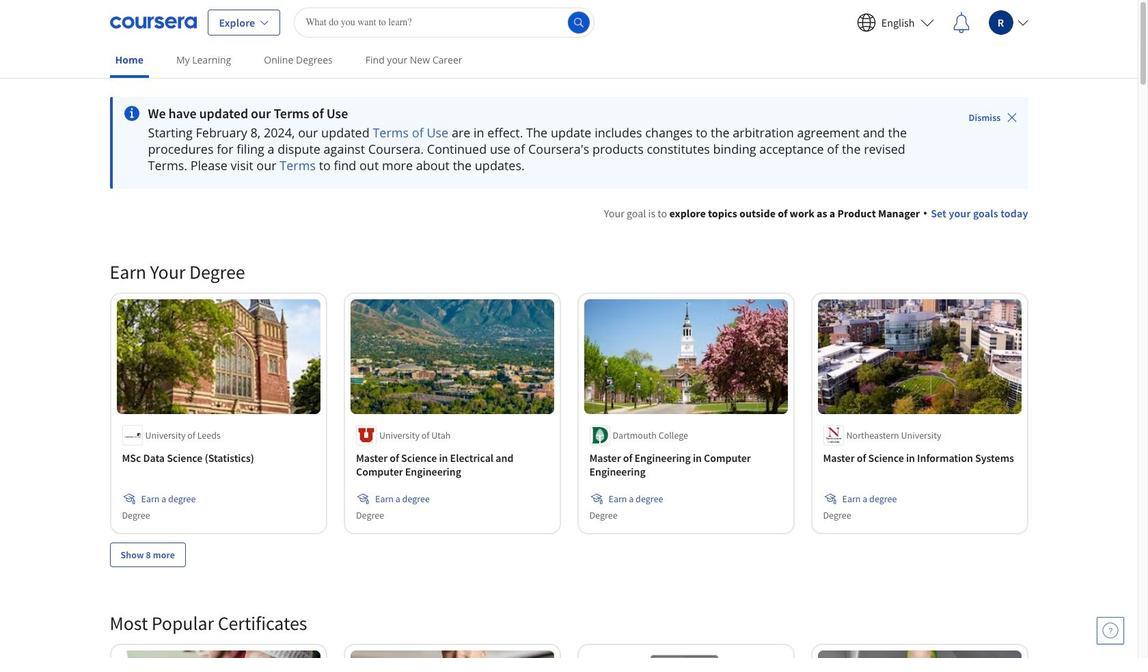 Task type: vqa. For each thing, say whether or not it's contained in the screenshot.
What do you want to learn? text field
yes



Task type: describe. For each thing, give the bounding box(es) containing it.
help center image
[[1103, 623, 1119, 639]]

What do you want to learn? text field
[[294, 7, 595, 37]]

coursera image
[[110, 11, 197, 33]]



Task type: locate. For each thing, give the bounding box(es) containing it.
most popular certificates collection element
[[102, 589, 1037, 658]]

main content
[[0, 80, 1138, 658]]

earn your degree collection element
[[102, 238, 1037, 589]]

None search field
[[294, 7, 595, 37]]

information: we have updated our terms of use element
[[148, 105, 931, 122]]



